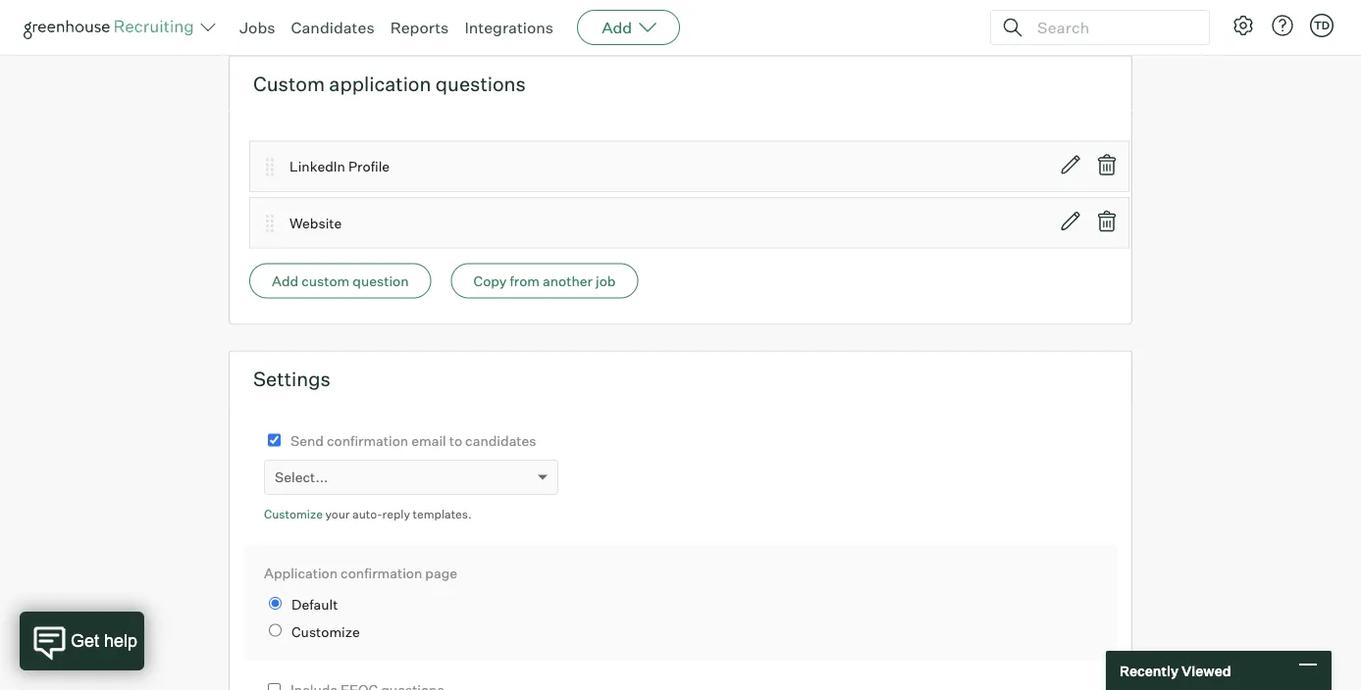 Task type: describe. For each thing, give the bounding box(es) containing it.
jobs
[[239, 18, 275, 37]]

select...
[[275, 469, 328, 487]]

confirmation for send
[[327, 433, 408, 450]]

application
[[329, 71, 431, 96]]

viewed
[[1182, 663, 1231, 680]]

Search text field
[[1033, 13, 1192, 42]]

questions
[[436, 71, 526, 96]]

customize for customize your auto-reply templates.
[[264, 508, 323, 522]]

add for add
[[602, 18, 632, 37]]

application
[[264, 565, 338, 582]]

candidates
[[465, 433, 536, 450]]

from
[[510, 273, 540, 290]]

customize link
[[264, 508, 323, 522]]

configure image
[[1232, 14, 1255, 37]]

linkedin
[[290, 158, 345, 175]]

job
[[596, 273, 616, 290]]

candidates link
[[291, 18, 375, 37]]

add custom question button
[[249, 264, 431, 299]]

integrations
[[465, 18, 554, 37]]

jobs link
[[239, 18, 275, 37]]

recently viewed
[[1120, 663, 1231, 680]]

add button
[[577, 10, 680, 45]]

page
[[425, 565, 457, 582]]

send
[[291, 433, 324, 450]]

to
[[449, 433, 462, 450]]

reports
[[390, 18, 449, 37]]



Task type: locate. For each thing, give the bounding box(es) containing it.
add for add custom question
[[272, 273, 299, 290]]

custom
[[253, 71, 325, 96]]

send confirmation email to candidates
[[291, 433, 536, 450]]

website
[[290, 214, 342, 232]]

your
[[325, 508, 350, 522]]

greenhouse recruiting image
[[24, 16, 200, 39]]

settings
[[253, 367, 331, 391]]

1 vertical spatial confirmation
[[341, 565, 422, 582]]

another
[[543, 273, 593, 290]]

custom application questions
[[253, 71, 526, 96]]

customize for customize
[[292, 624, 360, 641]]

email
[[411, 433, 446, 450]]

0 vertical spatial confirmation
[[327, 433, 408, 450]]

default
[[292, 597, 338, 614]]

1 horizontal spatial add
[[602, 18, 632, 37]]

confirmation for application
[[341, 565, 422, 582]]

reply
[[382, 508, 410, 522]]

candidates
[[291, 18, 375, 37]]

None radio
[[269, 598, 282, 611], [269, 625, 282, 638], [269, 598, 282, 611], [269, 625, 282, 638]]

td button
[[1310, 14, 1334, 37]]

reports link
[[390, 18, 449, 37]]

None checkbox
[[268, 435, 281, 447], [268, 684, 281, 691], [268, 435, 281, 447], [268, 684, 281, 691]]

application confirmation page
[[264, 565, 457, 582]]

question
[[353, 273, 409, 290]]

confirmation right send
[[327, 433, 408, 450]]

profile
[[348, 158, 390, 175]]

add custom question
[[272, 273, 409, 290]]

confirmation
[[327, 433, 408, 450], [341, 565, 422, 582]]

1 vertical spatial customize
[[292, 624, 360, 641]]

add
[[602, 18, 632, 37], [272, 273, 299, 290]]

confirmation left "page"
[[341, 565, 422, 582]]

customize your auto-reply templates.
[[264, 508, 472, 522]]

customize down select...
[[264, 508, 323, 522]]

templates.
[[413, 508, 472, 522]]

recently
[[1120, 663, 1179, 680]]

copy
[[474, 273, 507, 290]]

auto-
[[352, 508, 382, 522]]

copy from another job button
[[451, 264, 638, 299]]

integrations link
[[465, 18, 554, 37]]

0 horizontal spatial add
[[272, 273, 299, 290]]

add inside button
[[272, 273, 299, 290]]

0 vertical spatial add
[[602, 18, 632, 37]]

customize down default
[[292, 624, 360, 641]]

custom
[[302, 273, 350, 290]]

0 vertical spatial customize
[[264, 508, 323, 522]]

1 vertical spatial add
[[272, 273, 299, 290]]

customize
[[264, 508, 323, 522], [292, 624, 360, 641]]

linkedin profile
[[290, 158, 390, 175]]

td
[[1314, 19, 1330, 32]]

add inside 'popup button'
[[602, 18, 632, 37]]

copy from another job
[[474, 273, 616, 290]]

td button
[[1306, 10, 1338, 41]]



Task type: vqa. For each thing, say whether or not it's contained in the screenshot.
'RECENTLY'
yes



